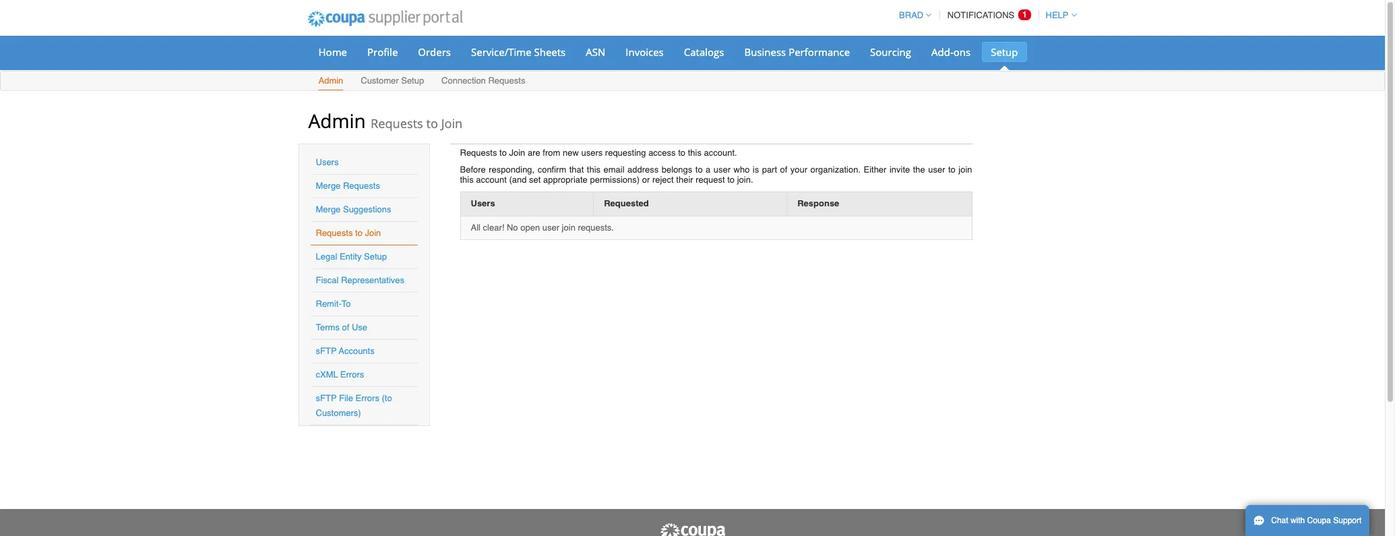 Task type: describe. For each thing, give the bounding box(es) containing it.
connection requests link
[[441, 73, 526, 90]]

confirm
[[538, 165, 567, 175]]

0 vertical spatial errors
[[340, 369, 364, 380]]

join for requests to join are from new users requesting access to this account. before responding, confirm that this email address belongs to a user who is part of your organization. either invite the user to join this account (and set appropriate permissions) or reject their request to join.
[[509, 148, 525, 158]]

accounts
[[339, 346, 375, 356]]

sourcing
[[871, 45, 912, 59]]

requested
[[604, 198, 649, 208]]

join for requests to join
[[365, 228, 381, 238]]

sftp for sftp file errors (to customers)
[[316, 393, 337, 403]]

add-
[[932, 45, 954, 59]]

open
[[521, 222, 540, 232]]

add-ons
[[932, 45, 971, 59]]

or
[[642, 175, 650, 185]]

(to
[[382, 393, 392, 403]]

service/time sheets
[[471, 45, 566, 59]]

legal
[[316, 251, 337, 262]]

chat
[[1272, 516, 1289, 525]]

their
[[676, 175, 694, 185]]

all clear! no open user join requests.
[[471, 222, 614, 232]]

0 horizontal spatial this
[[460, 175, 474, 185]]

use
[[352, 322, 368, 332]]

cxml errors link
[[316, 369, 364, 380]]

admin link
[[318, 73, 344, 90]]

reject
[[653, 175, 674, 185]]

0 horizontal spatial user
[[543, 222, 560, 232]]

a
[[706, 165, 711, 175]]

set
[[529, 175, 541, 185]]

catalogs
[[684, 45, 724, 59]]

requests to join
[[316, 228, 381, 238]]

sftp file errors (to customers) link
[[316, 393, 392, 418]]

requests for admin
[[371, 115, 423, 131]]

remit-to link
[[316, 299, 351, 309]]

either
[[864, 165, 887, 175]]

suggestions
[[343, 204, 391, 214]]

are
[[528, 148, 541, 158]]

your
[[791, 165, 808, 175]]

chat with coupa support
[[1272, 516, 1362, 525]]

1
[[1023, 9, 1028, 20]]

invoices
[[626, 45, 664, 59]]

new
[[563, 148, 579, 158]]

notifications 1
[[948, 9, 1028, 20]]

account.
[[704, 148, 737, 158]]

requests to join are from new users requesting access to this account. before responding, confirm that this email address belongs to a user who is part of your organization. either invite the user to join this account (and set appropriate permissions) or reject their request to join.
[[460, 148, 973, 185]]

is
[[753, 165, 759, 175]]

0 horizontal spatial users
[[316, 157, 339, 167]]

profile
[[367, 45, 398, 59]]

remit-to
[[316, 299, 351, 309]]

1 horizontal spatial user
[[714, 165, 731, 175]]

join inside requests to join are from new users requesting access to this account. before responding, confirm that this email address belongs to a user who is part of your organization. either invite the user to join this account (and set appropriate permissions) or reject their request to join.
[[959, 165, 973, 175]]

fiscal representatives link
[[316, 275, 405, 285]]

admin for admin requests to join
[[308, 108, 366, 134]]

join.
[[737, 175, 753, 185]]

request
[[696, 175, 725, 185]]

requests to join link
[[316, 228, 381, 238]]

errors inside the sftp file errors (to customers)
[[356, 393, 380, 403]]

fiscal
[[316, 275, 339, 285]]

setup inside setup link
[[991, 45, 1018, 59]]

service/time
[[471, 45, 532, 59]]

asn link
[[577, 42, 614, 62]]

merge for merge suggestions
[[316, 204, 341, 214]]

that
[[570, 165, 584, 175]]

from
[[543, 148, 561, 158]]

cxml errors
[[316, 369, 364, 380]]

2 horizontal spatial user
[[929, 165, 946, 175]]

merge for merge requests
[[316, 181, 341, 191]]

admin for admin
[[319, 76, 343, 86]]

to
[[342, 299, 351, 309]]

catalogs link
[[675, 42, 733, 62]]

setup link
[[983, 42, 1027, 62]]

sourcing link
[[862, 42, 920, 62]]

home
[[319, 45, 347, 59]]

organization.
[[811, 165, 861, 175]]

terms of use
[[316, 322, 368, 332]]

customer setup link
[[360, 73, 425, 90]]

1 vertical spatial join
[[562, 222, 576, 232]]

appropriate
[[543, 175, 588, 185]]

responding,
[[489, 165, 535, 175]]

1 horizontal spatial this
[[587, 165, 601, 175]]



Task type: locate. For each thing, give the bounding box(es) containing it.
coupa supplier portal image
[[298, 2, 472, 36], [659, 523, 727, 536]]

users down account
[[471, 198, 495, 208]]

join down connection
[[441, 115, 463, 131]]

chat with coupa support button
[[1246, 505, 1370, 536]]

user
[[714, 165, 731, 175], [929, 165, 946, 175], [543, 222, 560, 232]]

no
[[507, 222, 518, 232]]

fiscal representatives
[[316, 275, 405, 285]]

1 vertical spatial join
[[509, 148, 525, 158]]

to inside admin requests to join
[[426, 115, 438, 131]]

help link
[[1040, 10, 1077, 20]]

0 horizontal spatial join
[[562, 222, 576, 232]]

sftp up customers)
[[316, 393, 337, 403]]

setup right customer
[[401, 76, 424, 86]]

2 merge from the top
[[316, 204, 341, 214]]

0 vertical spatial join
[[441, 115, 463, 131]]

1 horizontal spatial join
[[959, 165, 973, 175]]

belongs
[[662, 165, 693, 175]]

part
[[762, 165, 777, 175]]

notifications
[[948, 10, 1015, 20]]

0 vertical spatial merge
[[316, 181, 341, 191]]

sheets
[[534, 45, 566, 59]]

invoices link
[[617, 42, 673, 62]]

requests inside requests to join are from new users requesting access to this account. before responding, confirm that this email address belongs to a user who is part of your organization. either invite the user to join this account (and set appropriate permissions) or reject their request to join.
[[460, 148, 497, 158]]

requests inside admin requests to join
[[371, 115, 423, 131]]

errors
[[340, 369, 364, 380], [356, 393, 380, 403]]

2 horizontal spatial setup
[[991, 45, 1018, 59]]

1 horizontal spatial coupa supplier portal image
[[659, 523, 727, 536]]

sftp file errors (to customers)
[[316, 393, 392, 418]]

sftp for sftp accounts
[[316, 346, 337, 356]]

brad link
[[893, 10, 932, 20]]

user right the
[[929, 165, 946, 175]]

join
[[959, 165, 973, 175], [562, 222, 576, 232]]

setup up the representatives
[[364, 251, 387, 262]]

0 horizontal spatial coupa supplier portal image
[[298, 2, 472, 36]]

requests down the customer setup link
[[371, 115, 423, 131]]

join inside requests to join are from new users requesting access to this account. before responding, confirm that this email address belongs to a user who is part of your organization. either invite the user to join this account (and set appropriate permissions) or reject their request to join.
[[509, 148, 525, 158]]

remit-
[[316, 299, 342, 309]]

navigation containing notifications 1
[[893, 2, 1077, 28]]

requests up suggestions
[[343, 181, 380, 191]]

terms
[[316, 322, 340, 332]]

help
[[1046, 10, 1069, 20]]

before
[[460, 165, 486, 175]]

errors down accounts
[[340, 369, 364, 380]]

join down suggestions
[[365, 228, 381, 238]]

requests up legal
[[316, 228, 353, 238]]

1 vertical spatial admin
[[308, 108, 366, 134]]

service/time sheets link
[[463, 42, 575, 62]]

1 vertical spatial coupa supplier portal image
[[659, 523, 727, 536]]

1 vertical spatial users
[[471, 198, 495, 208]]

join
[[441, 115, 463, 131], [509, 148, 525, 158], [365, 228, 381, 238]]

invite
[[890, 165, 910, 175]]

errors left (to
[[356, 393, 380, 403]]

of inside requests to join are from new users requesting access to this account. before responding, confirm that this email address belongs to a user who is part of your organization. either invite the user to join this account (and set appropriate permissions) or reject their request to join.
[[780, 165, 788, 175]]

merge down merge requests link at the top of page
[[316, 204, 341, 214]]

sftp accounts
[[316, 346, 375, 356]]

address
[[628, 165, 659, 175]]

join left are
[[509, 148, 525, 158]]

2 sftp from the top
[[316, 393, 337, 403]]

requests for merge
[[343, 181, 380, 191]]

customer
[[361, 76, 399, 86]]

customer setup
[[361, 76, 424, 86]]

this down 'users' on the left
[[587, 165, 601, 175]]

this left account
[[460, 175, 474, 185]]

requests for connection
[[488, 76, 526, 86]]

0 vertical spatial setup
[[991, 45, 1018, 59]]

users up merge requests link at the top of page
[[316, 157, 339, 167]]

users link
[[316, 157, 339, 167]]

users
[[581, 148, 603, 158]]

merge requests link
[[316, 181, 380, 191]]

join right the
[[959, 165, 973, 175]]

orders link
[[409, 42, 460, 62]]

0 vertical spatial users
[[316, 157, 339, 167]]

customers)
[[316, 408, 361, 418]]

setup inside the customer setup link
[[401, 76, 424, 86]]

0 vertical spatial sftp
[[316, 346, 337, 356]]

(and
[[509, 175, 527, 185]]

1 vertical spatial setup
[[401, 76, 424, 86]]

the
[[913, 165, 926, 175]]

2 horizontal spatial join
[[509, 148, 525, 158]]

to
[[426, 115, 438, 131], [500, 148, 507, 158], [678, 148, 686, 158], [696, 165, 703, 175], [949, 165, 956, 175], [728, 175, 735, 185], [355, 228, 363, 238]]

business
[[745, 45, 786, 59]]

response
[[798, 198, 840, 208]]

support
[[1334, 516, 1362, 525]]

this
[[688, 148, 702, 158], [587, 165, 601, 175], [460, 175, 474, 185]]

requests up before
[[460, 148, 497, 158]]

sftp
[[316, 346, 337, 356], [316, 393, 337, 403]]

admin down admin "link"
[[308, 108, 366, 134]]

of left use
[[342, 322, 349, 332]]

1 vertical spatial errors
[[356, 393, 380, 403]]

1 horizontal spatial users
[[471, 198, 495, 208]]

navigation
[[893, 2, 1077, 28]]

2 vertical spatial setup
[[364, 251, 387, 262]]

merge down users link
[[316, 181, 341, 191]]

email
[[604, 165, 625, 175]]

1 vertical spatial of
[[342, 322, 349, 332]]

1 horizontal spatial of
[[780, 165, 788, 175]]

0 horizontal spatial join
[[365, 228, 381, 238]]

0 horizontal spatial setup
[[364, 251, 387, 262]]

coupa
[[1308, 516, 1332, 525]]

0 horizontal spatial of
[[342, 322, 349, 332]]

0 vertical spatial admin
[[319, 76, 343, 86]]

merge requests
[[316, 181, 380, 191]]

requests.
[[578, 222, 614, 232]]

admin inside "link"
[[319, 76, 343, 86]]

user right the open
[[543, 222, 560, 232]]

1 vertical spatial merge
[[316, 204, 341, 214]]

2 vertical spatial join
[[365, 228, 381, 238]]

connection requests
[[442, 76, 526, 86]]

1 sftp from the top
[[316, 346, 337, 356]]

0 vertical spatial join
[[959, 165, 973, 175]]

merge suggestions link
[[316, 204, 391, 214]]

file
[[339, 393, 353, 403]]

performance
[[789, 45, 850, 59]]

1 merge from the top
[[316, 181, 341, 191]]

this up belongs
[[688, 148, 702, 158]]

admin down home link
[[319, 76, 343, 86]]

cxml
[[316, 369, 338, 380]]

setup
[[991, 45, 1018, 59], [401, 76, 424, 86], [364, 251, 387, 262]]

join left requests.
[[562, 222, 576, 232]]

all
[[471, 222, 481, 232]]

sftp accounts link
[[316, 346, 375, 356]]

setup down "notifications 1"
[[991, 45, 1018, 59]]

admin requests to join
[[308, 108, 463, 134]]

representatives
[[341, 275, 405, 285]]

user right a
[[714, 165, 731, 175]]

0 vertical spatial coupa supplier portal image
[[298, 2, 472, 36]]

clear!
[[483, 222, 505, 232]]

of
[[780, 165, 788, 175], [342, 322, 349, 332]]

2 horizontal spatial this
[[688, 148, 702, 158]]

legal entity setup link
[[316, 251, 387, 262]]

access
[[649, 148, 676, 158]]

account
[[476, 175, 507, 185]]

asn
[[586, 45, 606, 59]]

1 vertical spatial sftp
[[316, 393, 337, 403]]

1 horizontal spatial setup
[[401, 76, 424, 86]]

brad
[[900, 10, 924, 20]]

of right part
[[780, 165, 788, 175]]

orders
[[418, 45, 451, 59]]

add-ons link
[[923, 42, 980, 62]]

requests down service/time
[[488, 76, 526, 86]]

terms of use link
[[316, 322, 368, 332]]

business performance
[[745, 45, 850, 59]]

sftp inside the sftp file errors (to customers)
[[316, 393, 337, 403]]

0 vertical spatial of
[[780, 165, 788, 175]]

join inside admin requests to join
[[441, 115, 463, 131]]

who
[[734, 165, 750, 175]]

business performance link
[[736, 42, 859, 62]]

with
[[1291, 516, 1306, 525]]

sftp up cxml
[[316, 346, 337, 356]]

1 horizontal spatial join
[[441, 115, 463, 131]]



Task type: vqa. For each thing, say whether or not it's contained in the screenshot.
top Edit link
no



